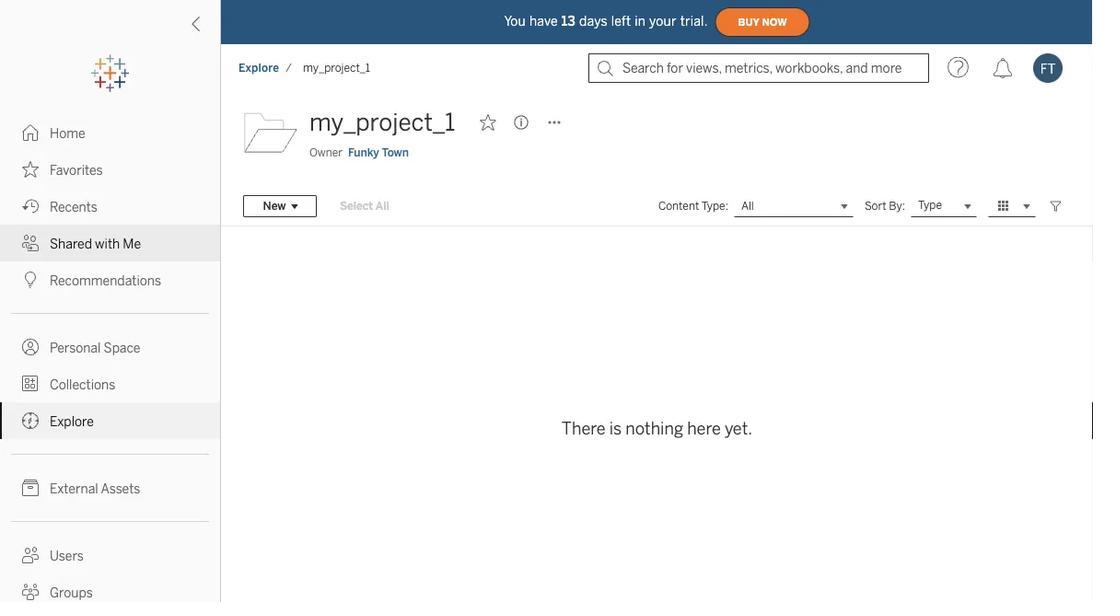 Task type: vqa. For each thing, say whether or not it's contained in the screenshot.
Skip
no



Task type: locate. For each thing, give the bounding box(es) containing it.
me
[[123, 236, 141, 251]]

explore down collections
[[50, 414, 94, 429]]

groups
[[50, 585, 93, 600]]

favorites
[[50, 163, 103, 178]]

personal space
[[50, 340, 140, 355]]

explore
[[239, 61, 279, 75], [50, 414, 94, 429]]

shared
[[50, 236, 92, 251]]

days
[[579, 14, 608, 29]]

explore link left /
[[238, 60, 280, 76]]

select
[[340, 200, 373, 213]]

all inside button
[[376, 200, 389, 213]]

users
[[50, 548, 84, 564]]

explore link
[[238, 60, 280, 76], [0, 402, 220, 439]]

grid view image
[[996, 198, 1012, 215]]

0 horizontal spatial explore
[[50, 414, 94, 429]]

1 vertical spatial explore
[[50, 414, 94, 429]]

select all
[[340, 200, 389, 213]]

1 horizontal spatial explore link
[[238, 60, 280, 76]]

project image
[[243, 104, 298, 159]]

external assets
[[50, 481, 140, 496]]

1 horizontal spatial explore
[[239, 61, 279, 75]]

external
[[50, 481, 98, 496]]

2 all from the left
[[741, 200, 754, 213]]

by:
[[889, 199, 905, 213]]

home
[[50, 126, 85, 141]]

1 vertical spatial my_project_1
[[309, 108, 455, 137]]

nothing
[[626, 419, 683, 439]]

new button
[[243, 195, 317, 217]]

all right select
[[376, 200, 389, 213]]

13
[[562, 14, 576, 29]]

all
[[376, 200, 389, 213], [741, 200, 754, 213]]

my_project_1 right /
[[303, 61, 370, 75]]

0 vertical spatial explore
[[239, 61, 279, 75]]

now
[[762, 16, 787, 28]]

my_project_1
[[303, 61, 370, 75], [309, 108, 455, 137]]

navigation panel element
[[0, 55, 220, 602]]

explore link down collections
[[0, 402, 220, 439]]

funky town link
[[348, 145, 409, 161]]

sort by:
[[865, 199, 905, 213]]

/
[[286, 61, 292, 75]]

content
[[658, 199, 699, 213]]

users link
[[0, 537, 220, 574]]

all right type: at top
[[741, 200, 754, 213]]

explore left /
[[239, 61, 279, 75]]

explore for explore
[[50, 414, 94, 429]]

favorites link
[[0, 151, 220, 188]]

all inside popup button
[[741, 200, 754, 213]]

1 horizontal spatial all
[[741, 200, 754, 213]]

0 horizontal spatial all
[[376, 200, 389, 213]]

select all button
[[328, 195, 401, 217]]

there is nothing here yet.
[[562, 419, 753, 439]]

left
[[611, 14, 631, 29]]

collections
[[50, 377, 115, 392]]

shared with me
[[50, 236, 141, 251]]

explore /
[[239, 61, 292, 75]]

0 vertical spatial explore link
[[238, 60, 280, 76]]

Search for views, metrics, workbooks, and more text field
[[588, 53, 929, 83]]

buy now
[[738, 16, 787, 28]]

shared with me link
[[0, 225, 220, 262]]

type:
[[701, 199, 728, 213]]

explore inside main navigation. press the up and down arrow keys to access links. element
[[50, 414, 94, 429]]

1 all from the left
[[376, 200, 389, 213]]

recommendations
[[50, 273, 161, 288]]

you
[[504, 14, 526, 29]]

0 horizontal spatial explore link
[[0, 402, 220, 439]]

personal space link
[[0, 329, 220, 366]]

my_project_1 up funky town link
[[309, 108, 455, 137]]



Task type: describe. For each thing, give the bounding box(es) containing it.
have
[[529, 14, 558, 29]]

all button
[[734, 195, 854, 217]]

sort
[[865, 199, 886, 213]]

yet.
[[725, 419, 753, 439]]

explore for explore /
[[239, 61, 279, 75]]

buy now button
[[715, 7, 810, 37]]

personal
[[50, 340, 101, 355]]

buy
[[738, 16, 760, 28]]

here
[[687, 419, 721, 439]]

0 vertical spatial my_project_1
[[303, 61, 370, 75]]

in
[[635, 14, 646, 29]]

new
[[263, 200, 286, 213]]

recommendations link
[[0, 262, 220, 298]]

groups link
[[0, 574, 220, 602]]

type button
[[911, 195, 977, 217]]

my_project_1 element
[[297, 61, 376, 75]]

owner funky town
[[309, 146, 409, 159]]

collections link
[[0, 366, 220, 402]]

your
[[649, 14, 677, 29]]

home link
[[0, 114, 220, 151]]

recents link
[[0, 188, 220, 225]]

external assets link
[[0, 470, 220, 507]]

content type:
[[658, 199, 728, 213]]

main navigation. press the up and down arrow keys to access links. element
[[0, 114, 220, 602]]

type
[[918, 199, 942, 212]]

assets
[[101, 481, 140, 496]]

trial.
[[680, 14, 708, 29]]

there
[[562, 419, 606, 439]]

is
[[609, 419, 622, 439]]

funky
[[348, 146, 379, 159]]

you have 13 days left in your trial.
[[504, 14, 708, 29]]

recents
[[50, 199, 97, 215]]

1 vertical spatial explore link
[[0, 402, 220, 439]]

owner
[[309, 146, 343, 159]]

space
[[104, 340, 140, 355]]

with
[[95, 236, 120, 251]]

town
[[382, 146, 409, 159]]



